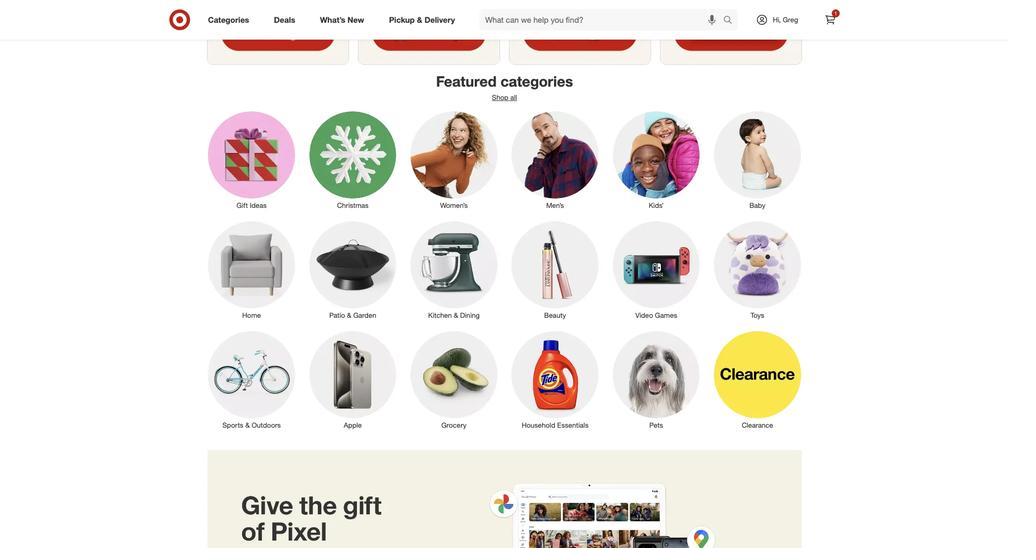 Task type: locate. For each thing, give the bounding box(es) containing it.
men's link
[[505, 109, 606, 210]]

& for kitchen
[[454, 311, 458, 319]]

what's new link
[[312, 9, 377, 31]]

kitchen & dining link
[[403, 219, 505, 320]]

& inside 'kitchen & dining' "link"
[[454, 311, 458, 319]]

grocery
[[441, 421, 467, 429]]

gift ideas link
[[201, 109, 302, 210]]

& right pickup
[[417, 15, 422, 25]]

& for sports
[[245, 421, 250, 429]]

search button
[[719, 9, 743, 33]]

pickup & delivery link
[[381, 9, 467, 31]]

pets
[[649, 421, 663, 429]]

& right the sports
[[245, 421, 250, 429]]

clearance link
[[707, 329, 808, 430]]

& inside sports & outdoors link
[[245, 421, 250, 429]]

grocery link
[[403, 329, 505, 430]]

categories
[[208, 15, 249, 25]]

ideas
[[250, 201, 267, 209]]

kitchen & dining
[[428, 311, 480, 319]]

& inside pickup & delivery 'link'
[[417, 15, 422, 25]]

clearance
[[742, 421, 773, 429]]

categories
[[501, 72, 573, 90]]

new
[[348, 15, 364, 25]]

1 link
[[820, 9, 841, 31]]

& left the dining
[[454, 311, 458, 319]]

household essentials link
[[505, 329, 606, 430]]

christmas link
[[302, 109, 403, 210]]

& for patio
[[347, 311, 351, 319]]

hi, greg
[[773, 15, 798, 24]]

& inside patio & garden link
[[347, 311, 351, 319]]

search
[[719, 16, 743, 26]]

featured
[[436, 72, 497, 90]]

featured categories shop all
[[436, 72, 573, 101]]

video
[[635, 311, 653, 319]]

kids'
[[649, 201, 664, 209]]

& right patio at bottom left
[[347, 311, 351, 319]]

home link
[[201, 219, 302, 320]]

what's new
[[320, 15, 364, 25]]

&
[[417, 15, 422, 25], [347, 311, 351, 319], [454, 311, 458, 319], [245, 421, 250, 429]]

household essentials
[[522, 421, 589, 429]]

baby link
[[707, 109, 808, 210]]

home
[[242, 311, 261, 319]]

kids' link
[[606, 109, 707, 210]]

patio & garden
[[329, 311, 376, 319]]

kitchen
[[428, 311, 452, 319]]



Task type: describe. For each thing, give the bounding box(es) containing it.
outdoors
[[252, 421, 281, 429]]

women's link
[[403, 109, 505, 210]]

1
[[834, 10, 837, 16]]

what's
[[320, 15, 345, 25]]

patio
[[329, 311, 345, 319]]

greg
[[783, 15, 798, 24]]

dining
[[460, 311, 480, 319]]

garden
[[353, 311, 376, 319]]

women's
[[440, 201, 468, 209]]

pickup & delivery
[[389, 15, 455, 25]]

beauty link
[[505, 219, 606, 320]]

pickup
[[389, 15, 415, 25]]

video games link
[[606, 219, 707, 320]]

games
[[655, 311, 677, 319]]

baby
[[750, 201, 765, 209]]

video games
[[635, 311, 677, 319]]

& for pickup
[[417, 15, 422, 25]]

beauty
[[544, 311, 566, 319]]

gift
[[237, 201, 248, 209]]

sports & outdoors
[[222, 421, 281, 429]]

apple link
[[302, 329, 403, 430]]

toys link
[[707, 219, 808, 320]]

deals link
[[266, 9, 308, 31]]

gift ideas
[[237, 201, 267, 209]]

essentials
[[557, 421, 589, 429]]

men's
[[546, 201, 564, 209]]

categories link
[[200, 9, 262, 31]]

apple
[[344, 421, 362, 429]]

christmas
[[337, 201, 369, 209]]

all
[[510, 93, 517, 101]]

hi,
[[773, 15, 781, 24]]

What can we help you find? suggestions appear below search field
[[479, 9, 726, 31]]

sports
[[222, 421, 243, 429]]

sports & outdoors link
[[201, 329, 302, 430]]

advertisement region
[[207, 450, 802, 548]]

household
[[522, 421, 555, 429]]

pets link
[[606, 329, 707, 430]]

patio & garden link
[[302, 219, 403, 320]]

shop all link
[[492, 93, 517, 101]]

toys
[[751, 311, 764, 319]]

delivery
[[425, 15, 455, 25]]

deals
[[274, 15, 295, 25]]

shop
[[492, 93, 508, 101]]



Task type: vqa. For each thing, say whether or not it's contained in the screenshot.
the Greg
yes



